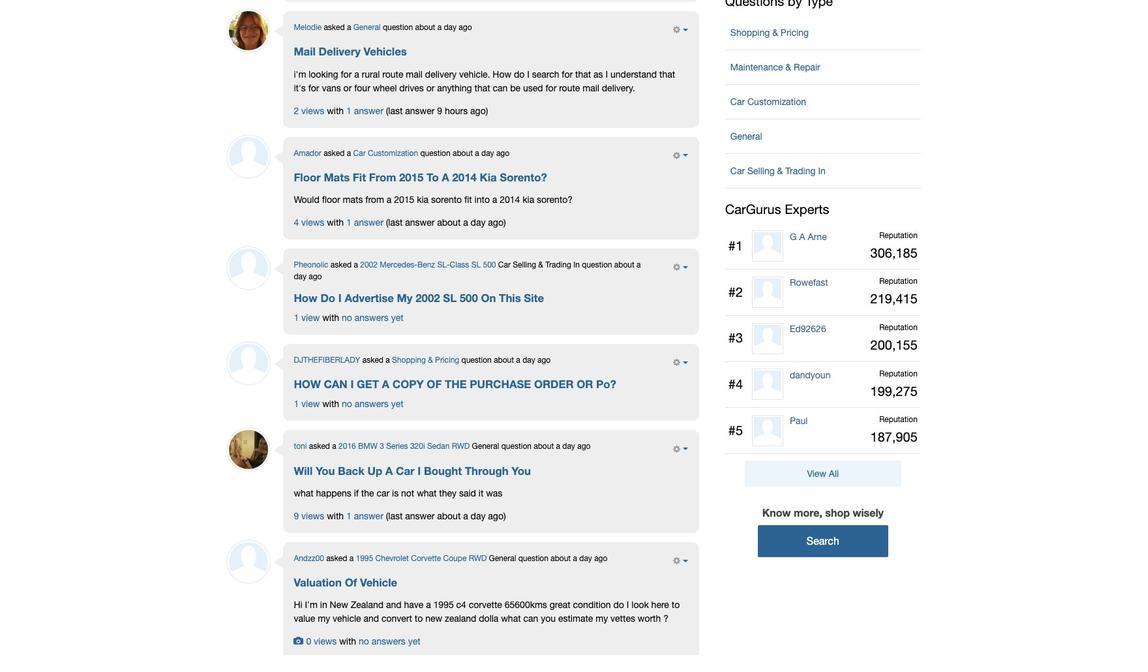 Task type: locate. For each thing, give the bounding box(es) containing it.
2 1 view link from the top
[[294, 399, 320, 409]]

2015 left to
[[399, 171, 424, 184]]

in
[[320, 600, 327, 611]]

trading for car selling & trading in             question             about a day ago
[[546, 260, 572, 270]]

1 view link for how
[[294, 313, 320, 323]]

yet down copy
[[391, 399, 404, 409]]

floor
[[322, 195, 340, 205]]

mail
[[406, 69, 423, 79], [583, 83, 600, 93]]

3 1 answer link from the top
[[347, 511, 384, 521]]

copy
[[393, 378, 424, 391]]

1 down happens
[[347, 511, 352, 521]]

amador asked a car customization question             about a day ago
[[294, 149, 510, 158]]

it
[[479, 488, 484, 499]]

in for car selling & trading in
[[819, 165, 826, 176]]

1 horizontal spatial you
[[512, 465, 531, 478]]

views right 4
[[302, 217, 325, 228]]

(last up pheonolic asked a 2002 mercedes-benz sl-class sl 500
[[386, 217, 403, 228]]

what
[[294, 488, 314, 499], [417, 488, 437, 499], [501, 614, 521, 624]]

my down condition
[[596, 614, 608, 624]]

in inside car selling & trading in             question             about a day ago
[[574, 260, 580, 270]]

0 horizontal spatial in
[[574, 260, 580, 270]]

view up djthefiberlady link on the left of the page
[[302, 313, 320, 323]]

1 1 answer link from the top
[[347, 105, 384, 116]]

(last
[[386, 105, 403, 116], [386, 217, 403, 228], [386, 511, 403, 521]]

how up be on the left top of the page
[[493, 69, 512, 79]]

car for car selling & trading in
[[731, 165, 745, 176]]

customization down maintenance & repair
[[748, 96, 807, 107]]

pricing up how can i get a copy of the purchase order or po?
[[435, 356, 460, 365]]

1 horizontal spatial to
[[672, 600, 680, 611]]

0 vertical spatial 9
[[437, 105, 443, 116]]

0 horizontal spatial or
[[344, 83, 352, 93]]

no answers yet link down the advertise
[[342, 313, 404, 323]]

reputation for 187,905
[[880, 415, 918, 424]]

1 horizontal spatial general link
[[726, 124, 921, 148]]

2014 inside floor mats fit from 2015 to a 2014 kia sorento? link
[[453, 171, 477, 184]]

with down floor
[[327, 217, 344, 228]]

shopping & pricing
[[731, 27, 809, 38]]

reputation up 187,905
[[880, 415, 918, 424]]

day down it
[[471, 511, 486, 521]]

ago up the order
[[538, 356, 551, 365]]

9 up andzz00
[[294, 511, 299, 521]]

1 vertical spatial shopping & pricing link
[[392, 356, 460, 365]]

happens
[[316, 488, 352, 499]]

car for car customization
[[731, 96, 745, 107]]

1 answer link down from
[[347, 217, 384, 228]]

kia
[[417, 195, 429, 205], [523, 195, 535, 205]]

ago) for through
[[488, 511, 506, 521]]

1 vertical spatial 1995
[[434, 600, 454, 611]]

answer down the 'would floor mats from a 2015 kia sorento fit into a  2014 kia sorento?'
[[405, 217, 435, 228]]

2015
[[399, 171, 424, 184], [394, 195, 415, 205]]

0 vertical spatial 1995
[[356, 554, 373, 563]]

1 horizontal spatial kia
[[523, 195, 535, 205]]

i left look
[[627, 600, 629, 611]]

0 horizontal spatial sl
[[443, 292, 457, 305]]

1 horizontal spatial can
[[524, 614, 539, 624]]

0 vertical spatial customization
[[748, 96, 807, 107]]

3 (last from the top
[[386, 511, 403, 521]]

trading inside car selling & trading in link
[[786, 165, 816, 176]]

c4
[[457, 600, 467, 611]]

0 vertical spatial no
[[342, 313, 352, 323]]

2002
[[360, 260, 378, 270], [416, 292, 440, 305]]

0 vertical spatial shopping
[[731, 27, 770, 38]]

500 right class
[[483, 260, 496, 270]]

1 vertical spatial yet
[[391, 399, 404, 409]]

dolla
[[479, 614, 499, 624]]

2 1 view with no answers yet from the top
[[294, 399, 404, 409]]

9
[[437, 105, 443, 116], [294, 511, 299, 521]]

0 horizontal spatial 2014
[[453, 171, 477, 184]]

asked for mats
[[324, 149, 345, 158]]

1 horizontal spatial customization
[[748, 96, 807, 107]]

what down the 65600kms
[[501, 614, 521, 624]]

asked right toni link
[[309, 442, 330, 451]]

g a arne
[[790, 231, 827, 242]]

4
[[294, 217, 299, 228]]

answers down the advertise
[[355, 313, 389, 323]]

route up wheel
[[383, 69, 404, 79]]

reputation for 199,275
[[880, 369, 918, 378]]

i
[[527, 69, 530, 79], [606, 69, 608, 79], [339, 292, 342, 305], [351, 378, 354, 391], [418, 465, 421, 478], [627, 600, 629, 611]]

and down zealand on the bottom of the page
[[364, 614, 379, 624]]

pheonolic link
[[294, 260, 329, 270]]

i left get
[[351, 378, 354, 391]]

reputation inside the reputation 306,185
[[880, 231, 918, 240]]

2 vertical spatial no answers yet link
[[359, 637, 421, 647]]

vehicle
[[360, 577, 398, 590]]

2 views link
[[294, 105, 325, 116]]

1 horizontal spatial 9
[[437, 105, 443, 116]]

in for car selling & trading in             question             about a day ago
[[574, 260, 580, 270]]

anything
[[437, 83, 472, 93]]

reputation inside reputation 219,415
[[880, 277, 918, 286]]

ago) right 'hours'
[[471, 105, 488, 116]]

reputation for 306,185
[[880, 231, 918, 240]]

1 view with no answers yet for advertise
[[294, 313, 404, 323]]

a right "g"
[[800, 231, 806, 242]]

i left bought
[[418, 465, 421, 478]]

1 vertical spatial pricing
[[435, 356, 460, 365]]

reputation for 219,415
[[880, 277, 918, 286]]

1 reputation from the top
[[880, 231, 918, 240]]

my down in
[[318, 614, 330, 624]]

1 view from the top
[[302, 313, 320, 323]]

9 left 'hours'
[[437, 105, 443, 116]]

0 vertical spatial 1 answer link
[[347, 105, 384, 116]]

0 vertical spatial do
[[514, 69, 525, 79]]

0 horizontal spatial do
[[514, 69, 525, 79]]

selling inside car selling & trading in             question             about a day ago
[[513, 260, 537, 270]]

car inside car selling & trading in             question             about a day ago
[[499, 260, 511, 270]]

no down can
[[342, 399, 352, 409]]

2 (last from the top
[[386, 217, 403, 228]]

pheonolic
[[294, 260, 329, 270]]

shopping up copy
[[392, 356, 426, 365]]

(last down wheel
[[386, 105, 403, 116]]

vans
[[322, 83, 341, 93]]

purchase
[[470, 378, 531, 391]]

ago down pheonolic link
[[309, 272, 322, 281]]

1 vertical spatial car customization link
[[353, 149, 418, 158]]

i inside the hi i'm in new zealand and have a 1995 c4 corvette  65600kms great condition do i look here to value  my vehicle and convert to new zealand dolla what  can you estimate my vettes worth ?
[[627, 600, 629, 611]]

with down happens
[[327, 511, 344, 521]]

0 views
[[306, 637, 337, 647]]

1 horizontal spatial trading
[[786, 165, 816, 176]]

view
[[302, 313, 320, 323], [302, 399, 320, 409]]

djthefiberlady
[[294, 356, 361, 365]]

2014 down the sorento?
[[500, 195, 520, 205]]

1 vertical spatial (last
[[386, 217, 403, 228]]

do inside i'm looking for a rural route mail delivery  vehicle. how do i search for that as i  understand that it's for vans or four wheel  drives or anything that can be used for route  mail delivery.
[[514, 69, 525, 79]]

0 vertical spatial 1 view link
[[294, 313, 320, 323]]

0 horizontal spatial shopping & pricing link
[[392, 356, 460, 365]]

2 view from the top
[[302, 399, 320, 409]]

1 for mats
[[347, 217, 352, 228]]

can for mail delivery vehicles
[[493, 83, 508, 93]]

reputation up '199,275'
[[880, 369, 918, 378]]

0 horizontal spatial and
[[364, 614, 379, 624]]

asked up the delivery
[[324, 23, 345, 32]]

1 horizontal spatial mail
[[583, 83, 600, 93]]

1 1 view link from the top
[[294, 313, 320, 323]]

if
[[354, 488, 359, 499]]

you
[[316, 465, 335, 478], [512, 465, 531, 478]]

fit
[[353, 171, 366, 184]]

1 vertical spatial 2014
[[500, 195, 520, 205]]

of
[[427, 378, 442, 391]]

a inside "link"
[[386, 465, 393, 478]]

no answers yet link for get
[[342, 399, 404, 409]]

kia down the sorento?
[[523, 195, 535, 205]]

0 vertical spatial in
[[819, 165, 826, 176]]

1 horizontal spatial selling
[[748, 165, 775, 176]]

order
[[534, 378, 574, 391]]

hi i'm in new zealand and have a 1995 c4 corvette  65600kms great condition do i look here to value  my vehicle and convert to new zealand dolla what  can you estimate my vettes worth ?
[[294, 600, 680, 624]]

to down have
[[415, 614, 423, 624]]

1 down the mats
[[347, 217, 352, 228]]

answer down four
[[354, 105, 384, 116]]

0 vertical spatial sl
[[472, 260, 481, 270]]

how inside i'm looking for a rural route mail delivery  vehicle. how do i search for that as i  understand that it's for vans or four wheel  drives or anything that can be used for route  mail delivery.
[[493, 69, 512, 79]]

0 vertical spatial yet
[[391, 313, 404, 323]]

1 my from the left
[[318, 614, 330, 624]]

sl right class
[[472, 260, 481, 270]]

1 horizontal spatial pricing
[[781, 27, 809, 38]]

0 vertical spatial route
[[383, 69, 404, 79]]

0 horizontal spatial route
[[383, 69, 404, 79]]

& up site
[[539, 260, 544, 270]]

for down the search
[[546, 83, 557, 93]]

can down the 65600kms
[[524, 614, 539, 624]]

0 vertical spatial how
[[493, 69, 512, 79]]

reputation up the 200,155
[[880, 323, 918, 332]]

500 left on at the left top of the page
[[460, 292, 478, 305]]

car
[[731, 96, 745, 107], [353, 149, 366, 158], [731, 165, 745, 176], [499, 260, 511, 270], [396, 465, 415, 478]]

1 horizontal spatial how
[[493, 69, 512, 79]]

or left four
[[344, 83, 352, 93]]

(last for vehicles
[[386, 105, 403, 116]]

route
[[383, 69, 404, 79], [559, 83, 580, 93]]

trading inside car selling & trading in             question             about a day ago
[[546, 260, 572, 270]]

0 horizontal spatial can
[[493, 83, 508, 93]]

1 view with no answers yet down can
[[294, 399, 404, 409]]

1 view with no answers yet down the advertise
[[294, 313, 404, 323]]

asked for do
[[331, 260, 352, 270]]

do up be on the left top of the page
[[514, 69, 525, 79]]

general up mail delivery vehicles
[[354, 23, 381, 32]]

306,185
[[871, 245, 918, 260]]

mail up drives
[[406, 69, 423, 79]]

no down vehicle
[[359, 637, 369, 647]]

no for get
[[342, 399, 352, 409]]

i'm looking for a rural route mail delivery  vehicle. how do i search for that as i  understand that it's for vans or four wheel  drives or anything that can be used for route  mail delivery.
[[294, 69, 676, 93]]

selling for car selling & trading in             question             about a day ago
[[513, 260, 537, 270]]

0 horizontal spatial mail
[[406, 69, 423, 79]]

1995 left chevrolet at the bottom of page
[[356, 554, 373, 563]]

how left do
[[294, 292, 318, 305]]

1 view link up djthefiberlady link on the left of the page
[[294, 313, 320, 323]]

4 reputation from the top
[[880, 369, 918, 378]]

1 horizontal spatial car customization link
[[726, 90, 921, 113]]

delivery.
[[602, 83, 636, 93]]

a
[[442, 171, 450, 184], [800, 231, 806, 242], [382, 378, 390, 391], [386, 465, 393, 478]]

answers down convert
[[372, 637, 406, 647]]

answers for advertise
[[355, 313, 389, 323]]

no down the advertise
[[342, 313, 352, 323]]

car up not
[[396, 465, 415, 478]]

1 horizontal spatial do
[[614, 600, 625, 611]]

i inside 'link'
[[351, 378, 354, 391]]

customization up from
[[368, 149, 418, 158]]

2 you from the left
[[512, 465, 531, 478]]

with down do
[[323, 313, 339, 323]]

yet down my at top
[[391, 313, 404, 323]]

1 horizontal spatial 1995
[[434, 600, 454, 611]]

sl down car selling & trading in             question             about a day ago
[[443, 292, 457, 305]]

0 vertical spatial to
[[672, 600, 680, 611]]

1 vertical spatial to
[[415, 614, 423, 624]]

answer down drives
[[405, 105, 435, 116]]

shopping & pricing link up of
[[392, 356, 460, 365]]

1 vertical spatial 9
[[294, 511, 299, 521]]

1 you from the left
[[316, 465, 335, 478]]

advertise
[[345, 292, 394, 305]]

general link up mail delivery vehicles
[[354, 23, 381, 32]]

mats
[[343, 195, 363, 205]]

3 reputation from the top
[[880, 323, 918, 332]]

general
[[354, 23, 381, 32], [731, 131, 763, 141], [472, 442, 500, 451], [489, 554, 517, 563]]

a inside i'm looking for a rural route mail delivery  vehicle. how do i search for that as i  understand that it's for vans or four wheel  drives or anything that can be used for route  mail delivery.
[[355, 69, 359, 79]]

can inside the hi i'm in new zealand and have a 1995 c4 corvette  65600kms great condition do i look here to value  my vehicle and convert to new zealand dolla what  can you estimate my vettes worth ?
[[524, 614, 539, 624]]

or
[[344, 83, 352, 93], [427, 83, 435, 93]]

sorento?
[[537, 195, 573, 205]]

0 vertical spatial trading
[[786, 165, 816, 176]]

maintenance
[[731, 62, 784, 72]]

1 vertical spatial answers
[[355, 399, 389, 409]]

1995 chevrolet corvette coupe rwd link
[[356, 554, 487, 563]]

ed92626
[[790, 324, 827, 334]]

2 vertical spatial answers
[[372, 637, 406, 647]]

with no answers yet
[[340, 637, 421, 647]]

1 vertical spatial 500
[[460, 292, 478, 305]]

car up this
[[499, 260, 511, 270]]

2014 up fit
[[453, 171, 477, 184]]

views down happens
[[302, 511, 325, 521]]

asked up get
[[363, 356, 384, 365]]

view down how
[[302, 399, 320, 409]]

looking
[[309, 69, 338, 79]]

0 vertical spatial 1 view with no answers yet
[[294, 313, 404, 323]]

2002 left "mercedes-"
[[360, 260, 378, 270]]

2 vertical spatial 1 answer link
[[347, 511, 384, 521]]

selling
[[748, 165, 775, 176], [513, 260, 537, 270]]

no answers yet link down get
[[342, 399, 404, 409]]

1 vertical spatial no answers yet link
[[342, 399, 404, 409]]

1 right 2 views link
[[347, 105, 352, 116]]

1 vertical spatial selling
[[513, 260, 537, 270]]

a right to
[[442, 171, 450, 184]]

day down pheonolic
[[294, 272, 307, 281]]

can inside i'm looking for a rural route mail delivery  vehicle. how do i search for that as i  understand that it's for vans or four wheel  drives or anything that can be used for route  mail delivery.
[[493, 83, 508, 93]]

shopping & pricing link up maintenance & repair link
[[726, 21, 921, 44]]

2 vertical spatial yet
[[408, 637, 421, 647]]

reputation inside the reputation 200,155
[[880, 323, 918, 332]]

1 vertical spatial 1 view link
[[294, 399, 320, 409]]

that left as
[[576, 69, 591, 79]]

what down will
[[294, 488, 314, 499]]

2016
[[339, 442, 356, 451]]

used
[[523, 83, 543, 93]]

reputation for 200,155
[[880, 323, 918, 332]]

2014
[[453, 171, 477, 184], [500, 195, 520, 205]]

trading
[[786, 165, 816, 176], [546, 260, 572, 270]]

0 horizontal spatial my
[[318, 614, 330, 624]]

2 1 answer link from the top
[[347, 217, 384, 228]]

0 vertical spatial and
[[386, 600, 402, 611]]

yet
[[391, 313, 404, 323], [391, 399, 404, 409], [408, 637, 421, 647]]

ago) down was
[[488, 511, 506, 521]]

that right understand
[[660, 69, 676, 79]]

0 vertical spatial mail
[[406, 69, 423, 79]]

1 (last from the top
[[386, 105, 403, 116]]

1 vertical spatial view
[[302, 399, 320, 409]]

1 horizontal spatial or
[[427, 83, 435, 93]]

with
[[327, 105, 344, 116], [327, 217, 344, 228], [323, 313, 339, 323], [323, 399, 339, 409], [327, 511, 344, 521], [340, 637, 356, 647]]

how
[[493, 69, 512, 79], [294, 292, 318, 305]]

yet down convert
[[408, 637, 421, 647]]

1 vertical spatial shopping
[[392, 356, 426, 365]]

1 vertical spatial 1 answer link
[[347, 217, 384, 228]]

selling for car selling & trading in
[[748, 165, 775, 176]]

5 reputation from the top
[[880, 415, 918, 424]]

1 1 view with no answers yet from the top
[[294, 313, 404, 323]]

1 answer link for fit
[[347, 217, 384, 228]]

maintenance & repair link
[[726, 55, 921, 79]]

up
[[368, 465, 383, 478]]

1 vertical spatial how
[[294, 292, 318, 305]]

worth
[[638, 614, 661, 624]]

1 vertical spatial customization
[[368, 149, 418, 158]]

0 vertical spatial car customization link
[[726, 90, 921, 113]]

2 horizontal spatial what
[[501, 614, 521, 624]]

ago inside car selling & trading in             question             about a day ago
[[309, 272, 322, 281]]

a inside car selling & trading in             question             about a day ago
[[637, 260, 641, 270]]

do
[[514, 69, 525, 79], [614, 600, 625, 611]]

0 horizontal spatial what
[[294, 488, 314, 499]]

shopping & pricing link
[[726, 21, 921, 44], [392, 356, 460, 365]]

zealand
[[351, 600, 384, 611]]

bmw
[[358, 442, 378, 451]]

1 for delivery
[[347, 105, 352, 116]]

1995 up new
[[434, 600, 454, 611]]

or
[[577, 378, 594, 391]]

floor mats fit from 2015 to a 2014 kia sorento? link
[[294, 171, 547, 184]]

ago down the or
[[578, 442, 591, 451]]

2 vertical spatial ago)
[[488, 511, 506, 521]]

0 vertical spatial view
[[302, 313, 320, 323]]

asked for can
[[363, 356, 384, 365]]

2
[[294, 105, 299, 116]]

1 horizontal spatial shopping & pricing link
[[726, 21, 921, 44]]

reputation inside reputation 187,905
[[880, 415, 918, 424]]

what happens if the car is not what they said it was
[[294, 488, 503, 499]]

about
[[415, 23, 436, 32], [453, 149, 473, 158], [437, 217, 461, 228], [615, 260, 635, 270], [494, 356, 514, 365], [534, 442, 554, 451], [437, 511, 461, 521], [551, 554, 571, 563]]

i up used
[[527, 69, 530, 79]]

0 vertical spatial shopping & pricing link
[[726, 21, 921, 44]]

0 horizontal spatial general link
[[354, 23, 381, 32]]

mats
[[324, 171, 350, 184]]

1 vertical spatial and
[[364, 614, 379, 624]]

djthefiberlady link
[[294, 356, 361, 365]]

2 reputation from the top
[[880, 277, 918, 286]]

1 vertical spatial 1 view with no answers yet
[[294, 399, 404, 409]]

reputation inside reputation 199,275
[[880, 369, 918, 378]]

1 vertical spatial 2002
[[416, 292, 440, 305]]

0 horizontal spatial selling
[[513, 260, 537, 270]]

0 horizontal spatial you
[[316, 465, 335, 478]]

day
[[444, 23, 457, 32], [482, 149, 494, 158], [471, 217, 486, 228], [294, 272, 307, 281], [523, 356, 536, 365], [563, 442, 576, 451], [471, 511, 486, 521], [580, 554, 593, 563]]



Task type: describe. For each thing, give the bounding box(es) containing it.
answer down from
[[354, 217, 384, 228]]

yet for my
[[391, 313, 404, 323]]

this
[[499, 292, 521, 305]]

mercedes-
[[380, 260, 418, 270]]

1 answer link for back
[[347, 511, 384, 521]]

day up delivery
[[444, 23, 457, 32]]

search link
[[758, 526, 889, 557]]

& inside car selling & trading in             question             about a day ago
[[539, 260, 544, 270]]

1 vertical spatial rwd
[[469, 554, 487, 563]]

will
[[294, 465, 313, 478]]

4 views link
[[294, 217, 325, 228]]

would
[[294, 195, 320, 205]]

199,275
[[871, 384, 918, 399]]

general down car customization
[[731, 131, 763, 141]]

#5
[[729, 423, 743, 438]]

0 vertical spatial 2002
[[360, 260, 378, 270]]

reputation 219,415
[[871, 277, 918, 306]]

melodie
[[294, 23, 322, 32]]

1 horizontal spatial that
[[576, 69, 591, 79]]

know more, shop wisely
[[763, 507, 884, 519]]

through
[[465, 465, 509, 478]]

2 or from the left
[[427, 83, 435, 93]]

general right 'coupe'
[[489, 554, 517, 563]]

no for advertise
[[342, 313, 352, 323]]

day inside car selling & trading in             question             about a day ago
[[294, 272, 307, 281]]

my
[[397, 292, 413, 305]]

2 kia from the left
[[523, 195, 535, 205]]

0 vertical spatial 2015
[[399, 171, 424, 184]]

car selling & trading in             question             about a day ago
[[294, 260, 641, 281]]

view for how
[[302, 313, 320, 323]]

drives
[[400, 83, 424, 93]]

view all
[[808, 469, 839, 479]]

answer down the
[[354, 511, 384, 521]]

mail delivery vehicles link
[[294, 45, 407, 58]]

as
[[594, 69, 603, 79]]

#2
[[729, 284, 743, 299]]

for right it's at left
[[309, 83, 320, 93]]

1 vertical spatial sl
[[443, 292, 457, 305]]

car
[[377, 488, 390, 499]]

0 vertical spatial ago)
[[471, 105, 488, 116]]

219,415
[[871, 291, 918, 306]]

andzz00 link
[[294, 554, 324, 563]]

1 horizontal spatial route
[[559, 83, 580, 93]]

1 view link for how
[[294, 399, 320, 409]]

with down can
[[323, 399, 339, 409]]

day down the order
[[563, 442, 576, 451]]

views for will
[[302, 511, 325, 521]]

will you back up a car i bought through you link
[[294, 465, 531, 478]]

1995 inside the hi i'm in new zealand and have a 1995 c4 corvette  65600kms great condition do i look here to value  my vehicle and convert to new zealand dolla what  can you estimate my vettes worth ?
[[434, 600, 454, 611]]

i right as
[[606, 69, 608, 79]]

i inside "link"
[[418, 465, 421, 478]]

car up fit
[[353, 149, 366, 158]]

1 horizontal spatial what
[[417, 488, 437, 499]]

i right do
[[339, 292, 342, 305]]

about inside car selling & trading in             question             about a day ago
[[615, 260, 635, 270]]

1 horizontal spatial sl
[[472, 260, 481, 270]]

toni link
[[294, 442, 307, 451]]

new
[[426, 614, 443, 624]]

1 view with no answers yet for get
[[294, 399, 404, 409]]

floor mats fit from 2015 to a 2014 kia sorento?
[[294, 171, 547, 184]]

answers for get
[[355, 399, 389, 409]]

(last for fit
[[386, 217, 403, 228]]

view all link
[[745, 461, 902, 487]]

vehicles
[[364, 45, 407, 58]]

for up vans
[[341, 69, 352, 79]]

fit
[[465, 195, 472, 205]]

amador
[[294, 149, 322, 158]]

valuation of vehicle link
[[294, 577, 398, 590]]

benz
[[418, 260, 435, 270]]

ago up vehicle.
[[459, 23, 472, 32]]

views right "0"
[[314, 637, 337, 647]]

for right the search
[[562, 69, 573, 79]]

0 horizontal spatial shopping
[[392, 356, 426, 365]]

views for floor
[[302, 217, 325, 228]]

#4
[[729, 377, 743, 392]]

2 vertical spatial no
[[359, 637, 369, 647]]

trading for car selling & trading in
[[786, 165, 816, 176]]

amador link
[[294, 149, 322, 158]]

car for car selling & trading in             question             about a day ago
[[499, 260, 511, 270]]

1 for you
[[347, 511, 352, 521]]

& left repair
[[786, 62, 792, 72]]

car customization
[[731, 96, 807, 107]]

1 vertical spatial mail
[[583, 83, 600, 93]]

djthefiberlady asked a shopping & pricing question             about a day ago
[[294, 356, 551, 365]]

0 horizontal spatial 1995
[[356, 554, 373, 563]]

day down into
[[471, 217, 486, 228]]

asked for of
[[326, 554, 347, 563]]

200,155
[[871, 337, 918, 352]]

1 horizontal spatial and
[[386, 600, 402, 611]]

do
[[321, 292, 336, 305]]

1 down how
[[294, 399, 299, 409]]

day up kia
[[482, 149, 494, 158]]

do inside the hi i'm in new zealand and have a 1995 c4 corvette  65600kms great condition do i look here to value  my vehicle and convert to new zealand dolla what  can you estimate my vettes worth ?
[[614, 600, 625, 611]]

corvette
[[411, 554, 441, 563]]

arne
[[808, 231, 827, 242]]

experts
[[785, 201, 830, 216]]

car inside "link"
[[396, 465, 415, 478]]

not
[[401, 488, 415, 499]]

a inside the hi i'm in new zealand and have a 1995 c4 corvette  65600kms great condition do i look here to value  my vehicle and convert to new zealand dolla what  can you estimate my vettes worth ?
[[426, 600, 431, 611]]

said
[[459, 488, 476, 499]]

chevrolet
[[376, 554, 409, 563]]

is
[[392, 488, 399, 499]]

0 vertical spatial rwd
[[452, 442, 470, 451]]

floor
[[294, 171, 321, 184]]

general up through
[[472, 442, 500, 451]]

into
[[475, 195, 490, 205]]

1 horizontal spatial shopping
[[731, 27, 770, 38]]

1 horizontal spatial 2002
[[416, 292, 440, 305]]

convert
[[382, 614, 412, 624]]

valuation of vehicle
[[294, 577, 398, 590]]

ago up condition
[[595, 554, 608, 563]]

reputation 200,155
[[871, 323, 918, 352]]

& up of
[[428, 356, 433, 365]]

day up condition
[[580, 554, 593, 563]]

1 vertical spatial 2015
[[394, 195, 415, 205]]

0
[[306, 637, 311, 647]]

great
[[550, 600, 571, 611]]

toni
[[294, 442, 307, 451]]

#3
[[729, 331, 743, 346]]

320i
[[410, 442, 425, 451]]

2 my from the left
[[596, 614, 608, 624]]

with down vans
[[327, 105, 344, 116]]

all
[[829, 469, 839, 479]]

with down vehicle
[[340, 637, 356, 647]]

view for how
[[302, 399, 320, 409]]

answer down not
[[405, 511, 435, 521]]

get
[[357, 378, 379, 391]]

here
[[652, 600, 670, 611]]

sedan
[[427, 442, 450, 451]]

0 horizontal spatial to
[[415, 614, 423, 624]]

i'm
[[294, 69, 306, 79]]

maintenance & repair
[[731, 62, 821, 72]]

wheel
[[373, 83, 397, 93]]

day up the order
[[523, 356, 536, 365]]

ago) for kia
[[488, 217, 506, 228]]

ago up kia
[[497, 149, 510, 158]]

four
[[355, 83, 371, 93]]

value
[[294, 614, 315, 624]]

& up maintenance & repair
[[773, 27, 779, 38]]

question inside car selling & trading in             question             about a day ago
[[582, 260, 613, 270]]

0 horizontal spatial 9
[[294, 511, 299, 521]]

1 up djthefiberlady link on the left of the page
[[294, 313, 299, 323]]

asked for you
[[309, 442, 330, 451]]

& up cargurus experts
[[778, 165, 784, 176]]

0 vertical spatial general link
[[354, 23, 381, 32]]

0 horizontal spatial 500
[[460, 292, 478, 305]]

mail delivery vehicles
[[294, 45, 407, 58]]

0 horizontal spatial pricing
[[435, 356, 460, 365]]

2 horizontal spatial that
[[660, 69, 676, 79]]

1 answer link for vehicles
[[347, 105, 384, 116]]

0 vertical spatial pricing
[[781, 27, 809, 38]]

have
[[404, 600, 424, 611]]

what inside the hi i'm in new zealand and have a 1995 c4 corvette  65600kms great condition do i look here to value  my vehicle and convert to new zealand dolla what  can you estimate my vettes worth ?
[[501, 614, 521, 624]]

rowefast
[[790, 278, 829, 288]]

views for mail
[[302, 105, 325, 116]]

search
[[807, 535, 840, 547]]

vehicle.
[[459, 69, 490, 79]]

1 vertical spatial general link
[[726, 124, 921, 148]]

car selling & trading in link
[[726, 159, 921, 182]]

0 horizontal spatial car customization link
[[353, 149, 418, 158]]

mail
[[294, 45, 316, 58]]

0 horizontal spatial that
[[475, 83, 491, 93]]

vehicle
[[333, 614, 361, 624]]

?
[[664, 614, 669, 624]]

yet for a
[[391, 399, 404, 409]]

no answers yet link for advertise
[[342, 313, 404, 323]]

1 or from the left
[[344, 83, 352, 93]]

(last for back
[[386, 511, 403, 521]]

2002 mercedes-benz sl-class sl 500 link
[[360, 260, 496, 270]]

how can i get a copy of the purchase order or po?
[[294, 378, 617, 391]]

1 kia from the left
[[417, 195, 429, 205]]

cargurus experts
[[726, 201, 830, 216]]

from
[[369, 171, 396, 184]]

will you back up a car i bought through you
[[294, 465, 531, 478]]

asked for delivery
[[324, 23, 345, 32]]

a inside 'link'
[[382, 378, 390, 391]]

cargurus
[[726, 201, 782, 216]]

0 horizontal spatial how
[[294, 292, 318, 305]]

can for valuation of vehicle
[[524, 614, 539, 624]]

2 views with 1 answer (last answer 9 hours ago)
[[294, 105, 488, 116]]

1 horizontal spatial 2014
[[500, 195, 520, 205]]

know
[[763, 507, 791, 519]]

1 horizontal spatial 500
[[483, 260, 496, 270]]



Task type: vqa. For each thing, say whether or not it's contained in the screenshot.


